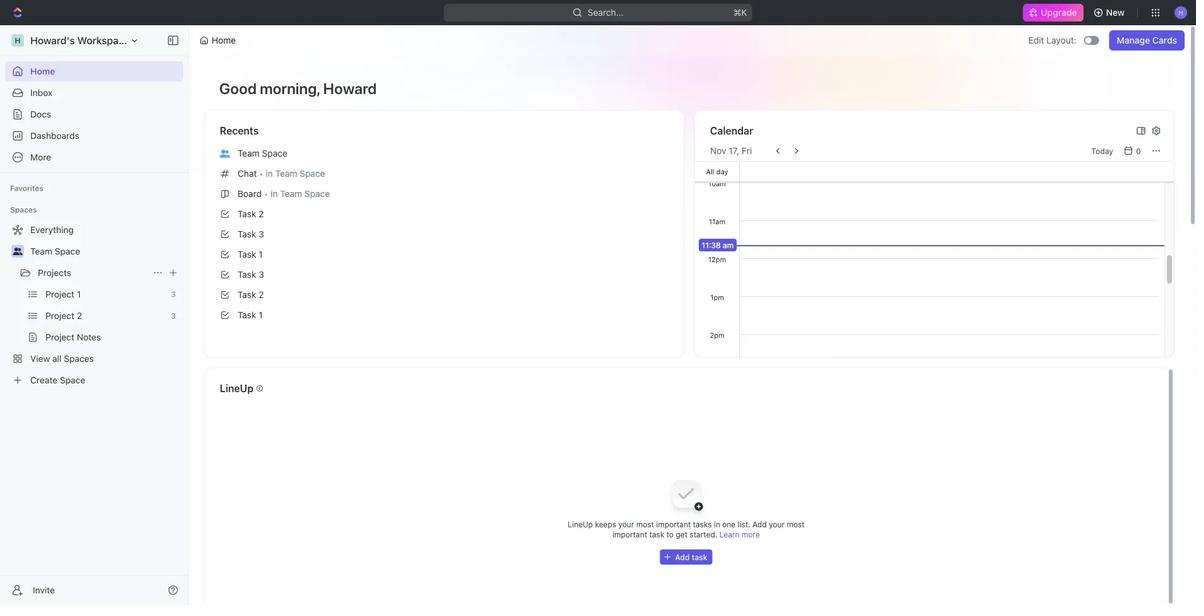 Task type: locate. For each thing, give the bounding box(es) containing it.
1 vertical spatial project
[[46, 311, 74, 321]]

spaces down favorites
[[10, 205, 37, 214]]

in left one
[[714, 520, 721, 529]]

1 horizontal spatial spaces
[[64, 354, 94, 364]]

board
[[238, 189, 262, 199]]

team space link down everything link
[[30, 241, 181, 262]]

learn more
[[720, 530, 760, 539]]

3 project from the top
[[46, 332, 74, 343]]

calendar
[[711, 125, 754, 137]]

0 horizontal spatial h
[[15, 36, 21, 45]]

space down chat • in team space
[[305, 189, 330, 199]]

3
[[259, 229, 264, 240], [259, 270, 264, 280], [171, 290, 176, 299], [171, 312, 176, 321]]

task 2
[[238, 209, 264, 219]]

task 3 down task 2
[[238, 229, 264, 240]]

1 horizontal spatial home
[[212, 35, 236, 46]]

projects
[[38, 268, 71, 278]]

1
[[259, 249, 263, 260], [77, 289, 81, 300], [259, 310, 263, 321]]

in down chat • in team space
[[271, 189, 278, 199]]

team up chat
[[238, 148, 260, 159]]

1 vertical spatial task 3 link
[[215, 265, 674, 285]]

important
[[657, 520, 691, 529], [613, 530, 647, 539]]

add down 'get'
[[675, 553, 690, 562]]

0 vertical spatial project
[[46, 289, 74, 300]]

1 vertical spatial important
[[613, 530, 647, 539]]

1 most from the left
[[637, 520, 654, 529]]

2 for project 2
[[77, 311, 82, 321]]

task 3
[[238, 229, 264, 240], [238, 270, 264, 280]]

board • in team space
[[238, 189, 330, 199]]

h up manage cards button
[[1179, 9, 1184, 16]]

1 horizontal spatial •
[[264, 189, 268, 199]]

1 ‎task from the top
[[238, 290, 256, 300]]

task left to
[[650, 530, 665, 539]]

1 horizontal spatial lineup
[[568, 520, 593, 529]]

task inside add task button
[[692, 553, 708, 562]]

1 vertical spatial user group image
[[13, 248, 22, 255]]

0 vertical spatial task
[[650, 530, 665, 539]]

1 horizontal spatial most
[[787, 520, 805, 529]]

1 vertical spatial home
[[30, 66, 55, 76]]

project 1 link
[[46, 284, 166, 305]]

1 horizontal spatial h
[[1179, 9, 1184, 16]]

h left howard's
[[15, 36, 21, 45]]

in inside lineup keeps your most important tasks in one list. add your most important task to get started.
[[714, 520, 721, 529]]

task down task 2
[[238, 249, 256, 260]]

spaces right "all"
[[64, 354, 94, 364]]

1 inside the ‎task 1 link
[[259, 310, 263, 321]]

team down everything
[[30, 246, 52, 257]]

more button
[[5, 147, 183, 168]]

howard's workspace
[[30, 34, 130, 46]]

1 vertical spatial 2
[[259, 290, 264, 300]]

1 vertical spatial team space
[[30, 246, 80, 257]]

0 horizontal spatial spaces
[[10, 205, 37, 214]]

task
[[650, 530, 665, 539], [692, 553, 708, 562]]

to
[[667, 530, 674, 539]]

0 horizontal spatial task
[[650, 530, 665, 539]]

chat
[[238, 168, 257, 179]]

home
[[212, 35, 236, 46], [30, 66, 55, 76]]

0 horizontal spatial add
[[675, 553, 690, 562]]

get
[[676, 530, 688, 539]]

project up view all spaces
[[46, 332, 74, 343]]

team space
[[238, 148, 288, 159], [30, 246, 80, 257]]

2
[[259, 209, 264, 219], [259, 290, 264, 300], [77, 311, 82, 321]]

0 horizontal spatial team space
[[30, 246, 80, 257]]

most right keeps
[[637, 520, 654, 529]]

1 vertical spatial •
[[264, 189, 268, 199]]

task 3 link up ‎task 2 link
[[215, 224, 674, 245]]

‎task down ‎task 2
[[238, 310, 256, 321]]

1 inside project 1 link
[[77, 289, 81, 300]]

1 horizontal spatial user group image
[[220, 150, 230, 158]]

list.
[[738, 520, 751, 529]]

spaces
[[10, 205, 37, 214], [64, 354, 94, 364]]

add
[[753, 520, 767, 529], [675, 553, 690, 562]]

user group image
[[220, 150, 230, 158], [13, 248, 22, 255]]

1 horizontal spatial team space link
[[215, 144, 674, 164]]

home up inbox on the top left of the page
[[30, 66, 55, 76]]

0 horizontal spatial home
[[30, 66, 55, 76]]

project for project 2
[[46, 311, 74, 321]]

in right chat
[[266, 168, 273, 179]]

home up good in the left top of the page
[[212, 35, 236, 46]]

0 vertical spatial lineup
[[220, 383, 254, 395]]

1 vertical spatial task
[[692, 553, 708, 562]]

‎task
[[238, 290, 256, 300], [238, 310, 256, 321]]

2pm
[[710, 331, 725, 339]]

task down task 1
[[238, 270, 256, 280]]

12pm
[[709, 255, 726, 264]]

• inside chat • in team space
[[259, 169, 263, 179]]

1 vertical spatial ‎task
[[238, 310, 256, 321]]

everything
[[30, 225, 74, 235]]

0 vertical spatial 2
[[259, 209, 264, 219]]

1 down projects link
[[77, 289, 81, 300]]

1 vertical spatial team space link
[[30, 241, 181, 262]]

project for project 1
[[46, 289, 74, 300]]

2 task 3 link from the top
[[215, 265, 674, 285]]

1 down task 2
[[259, 249, 263, 260]]

tree
[[5, 220, 183, 391]]

add inside add task button
[[675, 553, 690, 562]]

1 vertical spatial spaces
[[64, 354, 94, 364]]

important down keeps
[[613, 530, 647, 539]]

1 horizontal spatial task
[[692, 553, 708, 562]]

today
[[1092, 147, 1114, 156]]

‎task 2
[[238, 290, 264, 300]]

1 down ‎task 2
[[259, 310, 263, 321]]

project notes
[[46, 332, 101, 343]]

0 vertical spatial important
[[657, 520, 691, 529]]

0 vertical spatial ‎task
[[238, 290, 256, 300]]

2 vertical spatial 1
[[259, 310, 263, 321]]

tasks
[[693, 520, 712, 529]]

task 2 link
[[215, 204, 674, 224]]

user group image inside team space link
[[220, 150, 230, 158]]

2 inside tree
[[77, 311, 82, 321]]

1 inside 'task 1' link
[[259, 249, 263, 260]]

h
[[1179, 9, 1184, 16], [15, 36, 21, 45]]

2 vertical spatial in
[[714, 520, 721, 529]]

morning,
[[260, 80, 320, 97]]

task
[[238, 209, 256, 219], [238, 229, 256, 240], [238, 249, 256, 260], [238, 270, 256, 280]]

0 vertical spatial task 3
[[238, 229, 264, 240]]

2 project from the top
[[46, 311, 74, 321]]

task down board
[[238, 209, 256, 219]]

lineup
[[220, 383, 254, 395], [568, 520, 593, 529]]

howard's
[[30, 34, 75, 46]]

0 horizontal spatial •
[[259, 169, 263, 179]]

• right chat
[[259, 169, 263, 179]]

team space up chat
[[238, 148, 288, 159]]

your right list.
[[769, 520, 785, 529]]

add inside lineup keeps your most important tasks in one list. add your most important task to get started.
[[753, 520, 767, 529]]

space up 'projects'
[[55, 246, 80, 257]]

space up chat • in team space
[[262, 148, 288, 159]]

tree inside sidebar navigation
[[5, 220, 183, 391]]

add task button
[[660, 550, 713, 565]]

task 3 link
[[215, 224, 674, 245], [215, 265, 674, 285]]

1 task from the top
[[238, 209, 256, 219]]

•
[[259, 169, 263, 179], [264, 189, 268, 199]]

in
[[266, 168, 273, 179], [271, 189, 278, 199], [714, 520, 721, 529]]

0 vertical spatial team space link
[[215, 144, 674, 164]]

0 horizontal spatial most
[[637, 520, 654, 529]]

0 vertical spatial 1
[[259, 249, 263, 260]]

project
[[46, 289, 74, 300], [46, 311, 74, 321], [46, 332, 74, 343]]

0 vertical spatial add
[[753, 520, 767, 529]]

h button
[[1171, 3, 1192, 23]]

2 vertical spatial project
[[46, 332, 74, 343]]

• for chat
[[259, 169, 263, 179]]

1 horizontal spatial important
[[657, 520, 691, 529]]

h inside dropdown button
[[1179, 9, 1184, 16]]

0 vertical spatial task 3 link
[[215, 224, 674, 245]]

0 horizontal spatial lineup
[[220, 383, 254, 395]]

task 3 link up the ‎task 1 link
[[215, 265, 674, 285]]

1 horizontal spatial add
[[753, 520, 767, 529]]

task up task 1
[[238, 229, 256, 240]]

lineup inside lineup keeps your most important tasks in one list. add your most important task to get started.
[[568, 520, 593, 529]]

2 for task 2
[[259, 209, 264, 219]]

docs
[[30, 109, 51, 119]]

1 horizontal spatial your
[[769, 520, 785, 529]]

1 project from the top
[[46, 289, 74, 300]]

0 horizontal spatial team space link
[[30, 241, 181, 262]]

2 down board
[[259, 209, 264, 219]]

• inside board • in team space
[[264, 189, 268, 199]]

0 vertical spatial team space
[[238, 148, 288, 159]]

2 up ‎task 1
[[259, 290, 264, 300]]

1 vertical spatial 1
[[77, 289, 81, 300]]

1 vertical spatial add
[[675, 553, 690, 562]]

notes
[[77, 332, 101, 343]]

• right board
[[264, 189, 268, 199]]

1 your from the left
[[619, 520, 634, 529]]

project notes link
[[46, 327, 181, 348]]

most right list.
[[787, 520, 805, 529]]

0 vertical spatial user group image
[[220, 150, 230, 158]]

1 vertical spatial task 3
[[238, 270, 264, 280]]

view all spaces
[[30, 354, 94, 364]]

lineup for lineup
[[220, 383, 254, 395]]

2 ‎task from the top
[[238, 310, 256, 321]]

add up the more
[[753, 520, 767, 529]]

0 horizontal spatial important
[[613, 530, 647, 539]]

day
[[717, 168, 729, 176]]

task down started.
[[692, 553, 708, 562]]

2 task from the top
[[238, 229, 256, 240]]

2 your from the left
[[769, 520, 785, 529]]

project up project 2
[[46, 289, 74, 300]]

1 vertical spatial in
[[271, 189, 278, 199]]

1 vertical spatial h
[[15, 36, 21, 45]]

create space link
[[5, 370, 181, 391]]

inbox
[[30, 88, 52, 98]]

2 vertical spatial 2
[[77, 311, 82, 321]]

0 horizontal spatial your
[[619, 520, 634, 529]]

0 vertical spatial h
[[1179, 9, 1184, 16]]

tree containing everything
[[5, 220, 183, 391]]

1 vertical spatial lineup
[[568, 520, 593, 529]]

team space link
[[215, 144, 674, 164], [30, 241, 181, 262]]

2 most from the left
[[787, 520, 805, 529]]

task 1
[[238, 249, 263, 260]]

keeps
[[595, 520, 617, 529]]

important up to
[[657, 520, 691, 529]]

project down project 1
[[46, 311, 74, 321]]

team space link up task 2 link on the top of page
[[215, 144, 674, 164]]

space up board • in team space
[[300, 168, 325, 179]]

0 vertical spatial in
[[266, 168, 273, 179]]

most
[[637, 520, 654, 529], [787, 520, 805, 529]]

space
[[262, 148, 288, 159], [300, 168, 325, 179], [305, 189, 330, 199], [55, 246, 80, 257], [60, 375, 85, 386]]

0 horizontal spatial user group image
[[13, 248, 22, 255]]

2 up project notes
[[77, 311, 82, 321]]

cards
[[1153, 35, 1178, 46]]

‎task up ‎task 1
[[238, 290, 256, 300]]

team space up 'projects'
[[30, 246, 80, 257]]

10am
[[709, 180, 726, 188]]

your right keeps
[[619, 520, 634, 529]]

17,
[[729, 146, 740, 156]]

0 vertical spatial •
[[259, 169, 263, 179]]

task 3 up ‎task 2
[[238, 270, 264, 280]]



Task type: describe. For each thing, give the bounding box(es) containing it.
11am
[[709, 217, 726, 226]]

howard
[[323, 80, 377, 97]]

new button
[[1089, 3, 1133, 23]]

project 1
[[46, 289, 81, 300]]

team down chat • in team space
[[280, 189, 302, 199]]

• for board
[[264, 189, 268, 199]]

team inside sidebar navigation
[[30, 246, 52, 257]]

⌘k
[[734, 7, 748, 18]]

upgrade
[[1041, 7, 1078, 18]]

started.
[[690, 530, 718, 539]]

layout:
[[1047, 35, 1077, 46]]

chat • in team space
[[238, 168, 325, 179]]

manage
[[1117, 35, 1151, 46]]

all
[[52, 354, 61, 364]]

11:38
[[702, 241, 721, 250]]

h inside sidebar navigation
[[15, 36, 21, 45]]

dashboards link
[[5, 126, 183, 146]]

invite
[[33, 585, 55, 596]]

one
[[723, 520, 736, 529]]

howard's workspace, , element
[[11, 34, 24, 47]]

0 vertical spatial home
[[212, 35, 236, 46]]

task inside lineup keeps your most important tasks in one list. add your most important task to get started.
[[650, 530, 665, 539]]

create space
[[30, 375, 85, 386]]

manage cards button
[[1110, 30, 1185, 51]]

team space inside tree
[[30, 246, 80, 257]]

2 for ‎task 2
[[259, 290, 264, 300]]

1 task 3 from the top
[[238, 229, 264, 240]]

nov 17, fri
[[711, 146, 752, 156]]

learn
[[720, 530, 740, 539]]

favorites
[[10, 184, 43, 193]]

0
[[1137, 147, 1142, 156]]

inbox link
[[5, 83, 183, 103]]

learn more link
[[720, 530, 760, 539]]

add task button
[[660, 550, 713, 565]]

add task
[[675, 553, 708, 562]]

favorites button
[[5, 181, 49, 196]]

view all spaces link
[[5, 349, 181, 369]]

view
[[30, 354, 50, 364]]

create
[[30, 375, 57, 386]]

2 task 3 from the top
[[238, 270, 264, 280]]

all day
[[706, 168, 729, 176]]

3 task from the top
[[238, 249, 256, 260]]

task 1 link
[[215, 245, 674, 265]]

nov
[[711, 146, 727, 156]]

11:38 am
[[702, 241, 734, 250]]

docs link
[[5, 104, 183, 125]]

0 vertical spatial spaces
[[10, 205, 37, 214]]

dashboards
[[30, 131, 79, 141]]

more
[[30, 152, 51, 162]]

more
[[742, 530, 760, 539]]

‎task for ‎task 1
[[238, 310, 256, 321]]

sidebar navigation
[[0, 25, 192, 606]]

in for chat
[[266, 168, 273, 179]]

fri
[[742, 146, 752, 156]]

lineup keeps your most important tasks in one list. add your most important task to get started.
[[568, 520, 805, 539]]

0 button
[[1121, 144, 1147, 159]]

home inside home 'link'
[[30, 66, 55, 76]]

project 2
[[46, 311, 82, 321]]

search...
[[588, 7, 624, 18]]

home link
[[5, 61, 183, 82]]

manage cards
[[1117, 35, 1178, 46]]

1 for task 1
[[259, 249, 263, 260]]

recents
[[220, 125, 259, 137]]

1 horizontal spatial team space
[[238, 148, 288, 159]]

projects link
[[38, 263, 148, 283]]

in for board
[[271, 189, 278, 199]]

upgrade link
[[1024, 4, 1084, 21]]

good
[[219, 80, 257, 97]]

space down view all spaces
[[60, 375, 85, 386]]

‎task 1 link
[[215, 305, 674, 326]]

project for project notes
[[46, 332, 74, 343]]

1 for ‎task 1
[[259, 310, 263, 321]]

lineup for lineup keeps your most important tasks in one list. add your most important task to get started.
[[568, 520, 593, 529]]

edit layout:
[[1029, 35, 1077, 46]]

am
[[723, 241, 734, 250]]

4 task from the top
[[238, 270, 256, 280]]

1pm
[[711, 293, 724, 302]]

spaces inside the view all spaces link
[[64, 354, 94, 364]]

1 task 3 link from the top
[[215, 224, 674, 245]]

‎task 1
[[238, 310, 263, 321]]

today button
[[1087, 144, 1119, 159]]

new
[[1107, 7, 1125, 18]]

nov 17, fri button
[[711, 146, 752, 156]]

project 2 link
[[46, 306, 166, 326]]

workspace
[[77, 34, 130, 46]]

‎task 2 link
[[215, 285, 674, 305]]

everything link
[[5, 220, 181, 240]]

user group image inside tree
[[13, 248, 22, 255]]

team up board • in team space
[[275, 168, 297, 179]]

all
[[706, 168, 715, 176]]

‎task for ‎task 2
[[238, 290, 256, 300]]

1 for project 1
[[77, 289, 81, 300]]

good morning, howard
[[219, 80, 377, 97]]

edit
[[1029, 35, 1045, 46]]



Task type: vqa. For each thing, say whether or not it's contained in the screenshot.
1st here. from left
no



